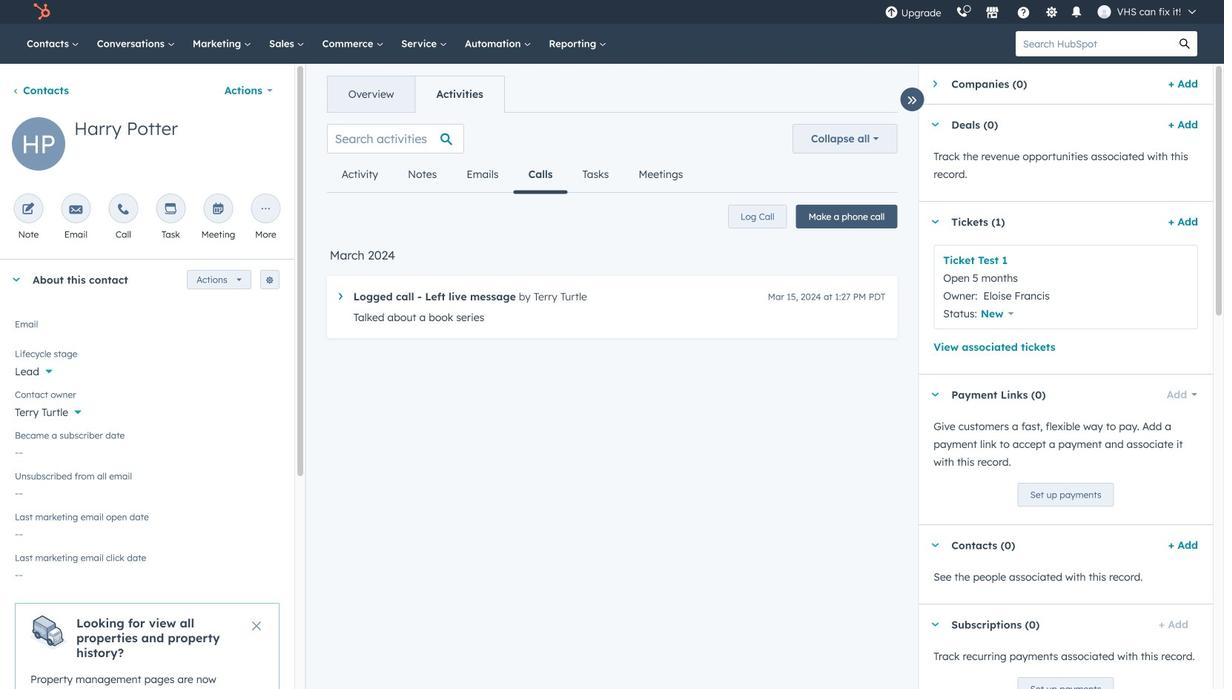 Task type: locate. For each thing, give the bounding box(es) containing it.
0 vertical spatial -- text field
[[15, 438, 280, 462]]

manage card settings image
[[265, 276, 274, 285]]

Search HubSpot search field
[[1016, 31, 1173, 56]]

0 vertical spatial -- text field
[[15, 479, 280, 503]]

2 -- text field from the top
[[15, 520, 280, 544]]

-- text field
[[15, 438, 280, 462], [15, 520, 280, 544]]

menu
[[878, 0, 1207, 24]]

alert
[[15, 603, 280, 689]]

navigation
[[327, 76, 505, 113]]

-- text field
[[15, 479, 280, 503], [15, 561, 280, 585]]

email image
[[69, 203, 83, 217]]

1 vertical spatial -- text field
[[15, 561, 280, 585]]

caret image
[[934, 79, 938, 88], [931, 123, 940, 126], [339, 293, 343, 300], [931, 393, 940, 397]]

tab list
[[327, 157, 698, 194]]

caret image
[[931, 220, 940, 224], [12, 278, 21, 282], [931, 543, 940, 547], [931, 623, 940, 627]]

1 vertical spatial -- text field
[[15, 520, 280, 544]]

feed
[[315, 112, 910, 356]]



Task type: vqa. For each thing, say whether or not it's contained in the screenshot.
Manage card settings icon at top left
yes



Task type: describe. For each thing, give the bounding box(es) containing it.
1 -- text field from the top
[[15, 438, 280, 462]]

marketplaces image
[[986, 7, 1000, 20]]

2 -- text field from the top
[[15, 561, 280, 585]]

Search activities search field
[[327, 124, 464, 154]]

1 -- text field from the top
[[15, 479, 280, 503]]

meeting image
[[212, 203, 225, 217]]

terry turtle image
[[1098, 5, 1112, 19]]

call image
[[117, 203, 130, 217]]

task image
[[164, 203, 178, 217]]

more image
[[259, 203, 273, 217]]

close image
[[252, 622, 261, 631]]

note image
[[22, 203, 35, 217]]



